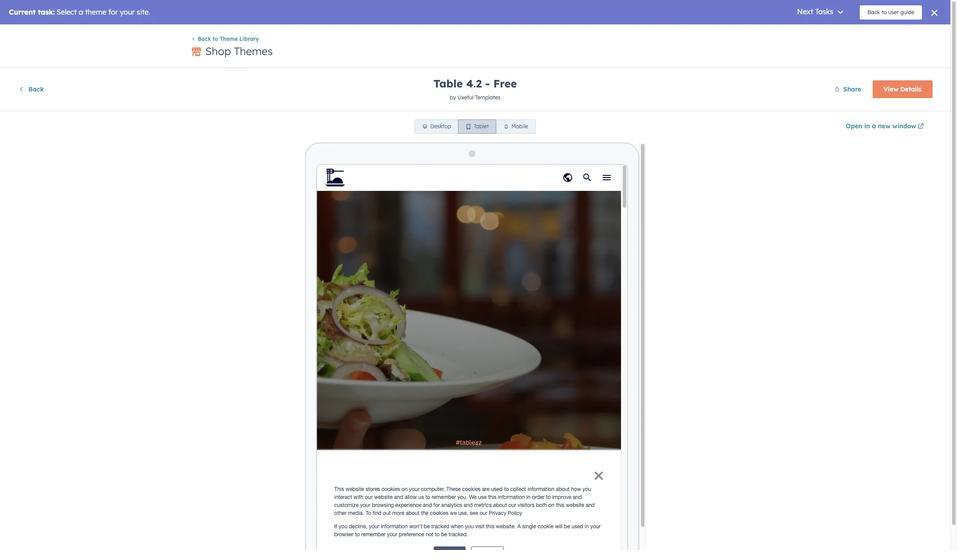 Task type: describe. For each thing, give the bounding box(es) containing it.
themes
[[234, 45, 273, 58]]

back to theme library
[[198, 36, 259, 42]]

to
[[213, 36, 218, 42]]

back to theme library link
[[191, 36, 259, 42]]

library
[[239, 36, 259, 42]]



Task type: locate. For each thing, give the bounding box(es) containing it.
shop themes
[[205, 45, 273, 58]]

back
[[198, 36, 211, 42]]

theme
[[220, 36, 238, 42]]

shop
[[205, 45, 231, 58]]



Task type: vqa. For each thing, say whether or not it's contained in the screenshot.
to
yes



